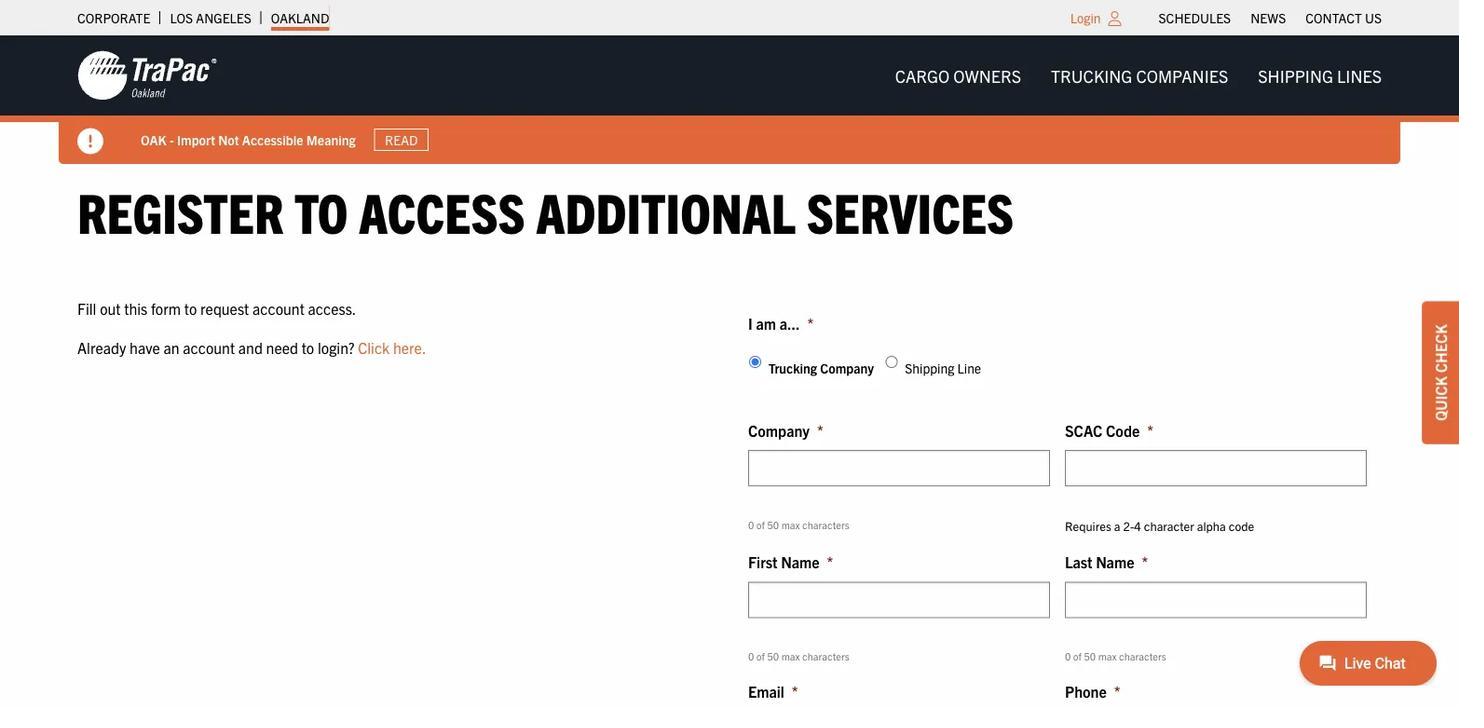 Task type: locate. For each thing, give the bounding box(es) containing it.
0 horizontal spatial trucking
[[769, 359, 817, 376]]

* down trucking company
[[817, 421, 824, 440]]

schedules link
[[1159, 5, 1231, 31]]

0 up phone
[[1065, 650, 1071, 662]]

news
[[1251, 9, 1286, 26]]

1 vertical spatial shipping
[[905, 359, 955, 376]]

account
[[253, 299, 305, 318], [183, 338, 235, 357]]

1 vertical spatial trucking
[[769, 359, 817, 376]]

50 up first in the right bottom of the page
[[768, 518, 779, 531]]

banner
[[0, 35, 1460, 164]]

requires a 2-4 character alpha code
[[1065, 518, 1255, 533]]

last name *
[[1065, 553, 1148, 572]]

0 horizontal spatial company
[[748, 421, 810, 440]]

1 horizontal spatial trucking
[[1051, 65, 1133, 86]]

max up email *
[[782, 650, 800, 662]]

contact us
[[1306, 9, 1382, 26]]

0 of 50 max characters up phone *
[[1065, 650, 1167, 662]]

1 vertical spatial menu bar
[[880, 57, 1397, 94]]

register
[[77, 176, 284, 244]]

of for company
[[757, 518, 765, 531]]

company down trucking company radio
[[748, 421, 810, 440]]

name
[[781, 553, 820, 572], [1096, 553, 1135, 572]]

oakland image
[[77, 49, 217, 102]]

of up first in the right bottom of the page
[[757, 518, 765, 531]]

us
[[1365, 9, 1382, 26]]

2 name from the left
[[1096, 553, 1135, 572]]

trucking inside register to access additional services main content
[[769, 359, 817, 376]]

* right phone
[[1114, 682, 1121, 700]]

line
[[958, 359, 982, 376]]

not
[[218, 131, 239, 148]]

company
[[820, 359, 874, 376], [748, 421, 810, 440]]

schedules
[[1159, 9, 1231, 26]]

0 of 50 max characters
[[748, 518, 850, 531], [748, 650, 850, 662], [1065, 650, 1167, 662]]

login
[[1071, 9, 1101, 26]]

shipping right 'shipping line' option
[[905, 359, 955, 376]]

0 vertical spatial account
[[253, 299, 305, 318]]

already
[[77, 338, 126, 357]]

None text field
[[748, 450, 1050, 486], [1065, 450, 1367, 486], [748, 450, 1050, 486], [1065, 450, 1367, 486]]

email
[[748, 682, 785, 700]]

and
[[238, 338, 263, 357]]

read link
[[374, 128, 429, 151]]

0 of 50 max characters up email *
[[748, 650, 850, 662]]

1 vertical spatial to
[[184, 299, 197, 318]]

shipping for shipping line
[[905, 359, 955, 376]]

0 vertical spatial menu bar
[[1149, 5, 1392, 31]]

shipping
[[1258, 65, 1334, 86], [905, 359, 955, 376]]

0 horizontal spatial shipping
[[905, 359, 955, 376]]

am
[[756, 314, 776, 333]]

cargo owners link
[[880, 57, 1036, 94]]

characters
[[803, 518, 850, 531], [803, 650, 850, 662], [1119, 650, 1167, 662]]

shipping lines link
[[1244, 57, 1397, 94]]

a
[[1115, 518, 1121, 533]]

trucking right trucking company radio
[[769, 359, 817, 376]]

0 of 50 max characters up first name *
[[748, 518, 850, 531]]

max up phone *
[[1099, 650, 1117, 662]]

click
[[358, 338, 390, 357]]

50 up email *
[[768, 650, 779, 662]]

of up email
[[757, 650, 765, 662]]

trucking
[[1051, 65, 1133, 86], [769, 359, 817, 376]]

code
[[1106, 421, 1140, 440]]

50
[[768, 518, 779, 531], [768, 650, 779, 662], [1084, 650, 1096, 662]]

name right first in the right bottom of the page
[[781, 553, 820, 572]]

menu bar
[[1149, 5, 1392, 31], [880, 57, 1397, 94]]

phone
[[1065, 682, 1107, 700]]

shipping inside "menu bar"
[[1258, 65, 1334, 86]]

0
[[748, 518, 754, 531], [748, 650, 754, 662], [1065, 650, 1071, 662]]

50 for first
[[768, 650, 779, 662]]

50 up phone *
[[1084, 650, 1096, 662]]

company left 'shipping line' option
[[820, 359, 874, 376]]

Shipping Line radio
[[886, 356, 898, 368]]

check
[[1432, 325, 1450, 373]]

of for last
[[1074, 650, 1082, 662]]

need
[[266, 338, 298, 357]]

0 up email
[[748, 650, 754, 662]]

of for first
[[757, 650, 765, 662]]

account right the "an"
[[183, 338, 235, 357]]

0 of 50 max characters for first name
[[748, 650, 850, 662]]

account up need on the left of page
[[253, 299, 305, 318]]

quick check
[[1432, 325, 1450, 421]]

0 vertical spatial shipping
[[1258, 65, 1334, 86]]

trucking companies link
[[1036, 57, 1244, 94]]

solid image
[[77, 128, 103, 154]]

0 of 50 max characters for last name
[[1065, 650, 1167, 662]]

to
[[295, 176, 348, 244], [184, 299, 197, 318], [302, 338, 314, 357]]

code
[[1229, 518, 1255, 533]]

oak - import not accessible meaning
[[141, 131, 356, 148]]

-
[[170, 131, 174, 148]]

trucking for trucking companies
[[1051, 65, 1133, 86]]

max
[[782, 518, 800, 531], [782, 650, 800, 662], [1099, 650, 1117, 662]]

0 horizontal spatial account
[[183, 338, 235, 357]]

0 for company
[[748, 518, 754, 531]]

login?
[[318, 338, 355, 357]]

1 horizontal spatial company
[[820, 359, 874, 376]]

banner containing cargo owners
[[0, 35, 1460, 164]]

an
[[164, 338, 180, 357]]

phone *
[[1065, 682, 1121, 700]]

corporate
[[77, 9, 150, 26]]

to right form
[[184, 299, 197, 318]]

0 vertical spatial company
[[820, 359, 874, 376]]

trucking down the login
[[1051, 65, 1133, 86]]

requires
[[1065, 518, 1112, 533]]

oak
[[141, 131, 167, 148]]

contact us link
[[1306, 5, 1382, 31]]

Trucking Company radio
[[749, 356, 761, 368]]

cargo owners
[[895, 65, 1022, 86]]

name right last
[[1096, 553, 1135, 572]]

1 name from the left
[[781, 553, 820, 572]]

owners
[[954, 65, 1022, 86]]

corporate link
[[77, 5, 150, 31]]

*
[[808, 314, 814, 333], [817, 421, 824, 440], [1148, 421, 1154, 440], [827, 553, 833, 572], [1142, 553, 1148, 572], [792, 682, 798, 700], [1114, 682, 1121, 700]]

shipping inside register to access additional services main content
[[905, 359, 955, 376]]

characters for first name *
[[803, 650, 850, 662]]

los angeles link
[[170, 5, 251, 31]]

1 horizontal spatial shipping
[[1258, 65, 1334, 86]]

trucking companies
[[1051, 65, 1229, 86]]

additional
[[536, 176, 796, 244]]

access.
[[308, 299, 356, 318]]

1 horizontal spatial name
[[1096, 553, 1135, 572]]

max up first name *
[[782, 518, 800, 531]]

shipping for shipping lines
[[1258, 65, 1334, 86]]

request
[[200, 299, 249, 318]]

angeles
[[196, 9, 251, 26]]

0 horizontal spatial name
[[781, 553, 820, 572]]

fill out this form to request account access.
[[77, 299, 356, 318]]

None text field
[[748, 582, 1050, 618], [1065, 582, 1367, 618], [748, 582, 1050, 618], [1065, 582, 1367, 618]]

of up phone
[[1074, 650, 1082, 662]]

shipping down news link on the top of page
[[1258, 65, 1334, 86]]

form
[[151, 299, 181, 318]]

first name *
[[748, 553, 833, 572]]

0 for last name
[[1065, 650, 1071, 662]]

register to access additional services main content
[[59, 176, 1401, 708]]

0 up first in the right bottom of the page
[[748, 518, 754, 531]]

0 vertical spatial to
[[295, 176, 348, 244]]

of
[[757, 518, 765, 531], [757, 650, 765, 662], [1074, 650, 1082, 662]]

to right need on the left of page
[[302, 338, 314, 357]]

to down meaning
[[295, 176, 348, 244]]

max for company
[[782, 518, 800, 531]]

0 vertical spatial trucking
[[1051, 65, 1133, 86]]



Task type: vqa. For each thing, say whether or not it's contained in the screenshot.
I on the top right of the page
yes



Task type: describe. For each thing, give the bounding box(es) containing it.
lines
[[1338, 65, 1382, 86]]

characters for last name *
[[1119, 650, 1167, 662]]

menu bar containing schedules
[[1149, 5, 1392, 31]]

a...
[[780, 314, 800, 333]]

oakland
[[271, 9, 329, 26]]

max for first
[[782, 650, 800, 662]]

4
[[1135, 518, 1142, 533]]

fill
[[77, 299, 96, 318]]

register to access additional services
[[77, 176, 1014, 244]]

shipping line
[[905, 359, 982, 376]]

email *
[[748, 682, 798, 700]]

services
[[807, 176, 1014, 244]]

trucking company
[[769, 359, 874, 376]]

* down the requires a 2-4 character alpha code
[[1142, 553, 1148, 572]]

50 for last
[[1084, 650, 1096, 662]]

news link
[[1251, 5, 1286, 31]]

already have an account and need to login? click here.
[[77, 338, 426, 357]]

click here. link
[[358, 338, 426, 357]]

1 horizontal spatial account
[[253, 299, 305, 318]]

out
[[100, 299, 121, 318]]

access
[[359, 176, 525, 244]]

0 for first name
[[748, 650, 754, 662]]

los
[[170, 9, 193, 26]]

los angeles
[[170, 9, 251, 26]]

50 for company
[[768, 518, 779, 531]]

alpha
[[1197, 518, 1226, 533]]

first
[[748, 553, 778, 572]]

this
[[124, 299, 148, 318]]

contact
[[1306, 9, 1362, 26]]

scac
[[1065, 421, 1103, 440]]

1 vertical spatial account
[[183, 338, 235, 357]]

characters for company *
[[803, 518, 850, 531]]

cargo
[[895, 65, 950, 86]]

max for last
[[1099, 650, 1117, 662]]

oakland link
[[271, 5, 329, 31]]

import
[[177, 131, 215, 148]]

* right 'code'
[[1148, 421, 1154, 440]]

read
[[385, 131, 418, 148]]

have
[[130, 338, 160, 357]]

1 vertical spatial company
[[748, 421, 810, 440]]

accessible
[[242, 131, 303, 148]]

* right first in the right bottom of the page
[[827, 553, 833, 572]]

shipping lines
[[1258, 65, 1382, 86]]

i am a... *
[[748, 314, 814, 333]]

name for first name
[[781, 553, 820, 572]]

name for last name
[[1096, 553, 1135, 572]]

trucking for trucking company
[[769, 359, 817, 376]]

here.
[[393, 338, 426, 357]]

* right a...
[[808, 314, 814, 333]]

companies
[[1137, 65, 1229, 86]]

quick check link
[[1422, 301, 1460, 444]]

last
[[1065, 553, 1093, 572]]

character
[[1144, 518, 1195, 533]]

0 of 50 max characters for company
[[748, 518, 850, 531]]

menu bar containing cargo owners
[[880, 57, 1397, 94]]

light image
[[1109, 11, 1122, 26]]

2-
[[1124, 518, 1135, 533]]

login link
[[1071, 9, 1101, 26]]

company *
[[748, 421, 824, 440]]

i
[[748, 314, 753, 333]]

quick
[[1432, 376, 1450, 421]]

2 vertical spatial to
[[302, 338, 314, 357]]

meaning
[[306, 131, 356, 148]]

* right email
[[792, 682, 798, 700]]

scac code *
[[1065, 421, 1154, 440]]



